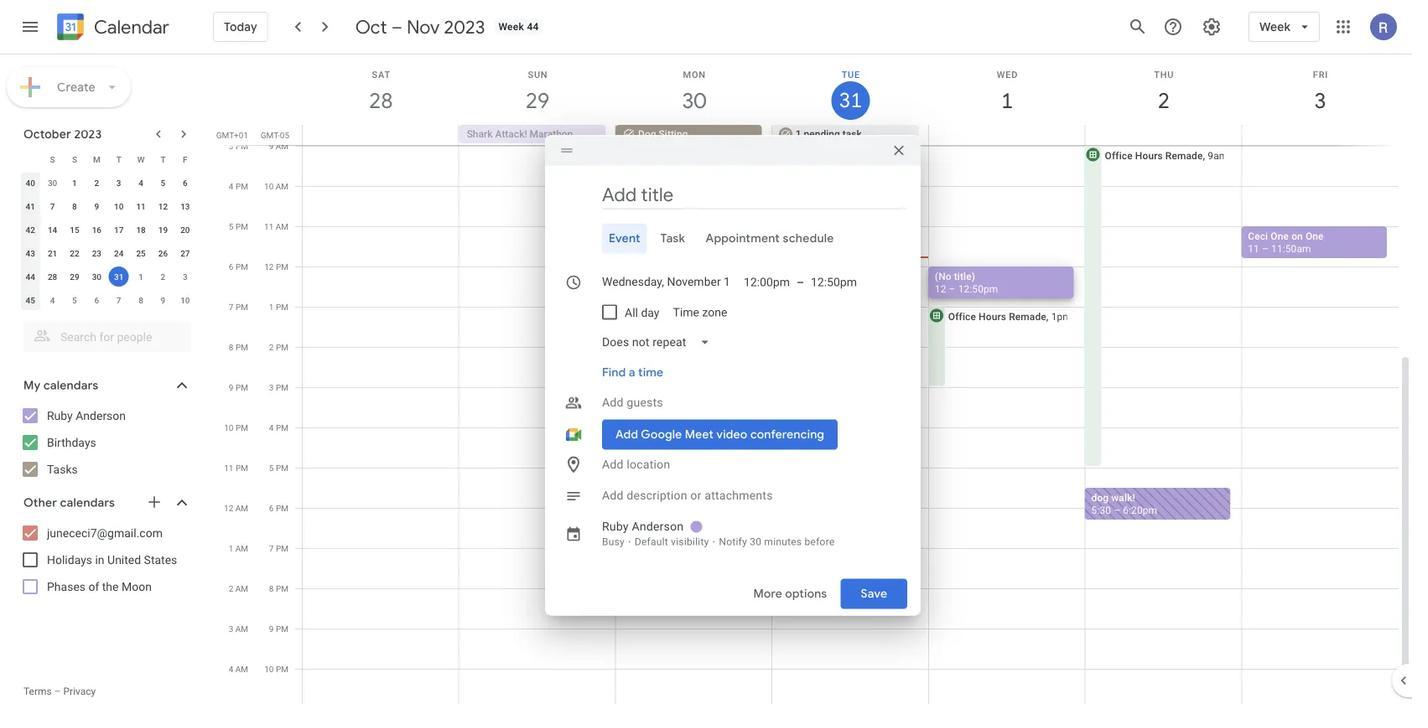 Task type: describe. For each thing, give the bounding box(es) containing it.
1 horizontal spatial ruby
[[602, 520, 629, 534]]

1 horizontal spatial ruby anderson
[[602, 520, 684, 534]]

am for 2 am
[[236, 584, 248, 594]]

row containing 43
[[19, 242, 196, 265]]

27
[[180, 248, 190, 258]]

-
[[804, 452, 808, 464]]

task
[[843, 128, 862, 140]]

26
[[158, 248, 168, 258]]

party at the moontower event rentals button
[[790, 347, 993, 379]]

3 right november 2 element
[[183, 272, 188, 282]]

29 inside grid
[[525, 87, 549, 115]]

terms – privacy
[[23, 686, 96, 698]]

0 horizontal spatial 8 pm
[[229, 342, 248, 352]]

12 for 12 am
[[224, 503, 233, 513]]

after - party 4:30 – 5:20pm
[[779, 452, 845, 476]]

title)
[[955, 271, 976, 282]]

2 link
[[1145, 81, 1184, 120]]

row group inside october 2023 grid
[[19, 171, 196, 312]]

other calendars
[[23, 496, 115, 511]]

Start date text field
[[602, 272, 731, 292]]

7 right 41
[[50, 201, 55, 211]]

28 inside grid
[[368, 87, 392, 115]]

my
[[23, 378, 41, 393]]

row containing 41
[[19, 195, 196, 218]]

0 vertical spatial 44
[[527, 21, 539, 33]]

october
[[23, 127, 71, 142]]

1 vertical spatial anderson
[[632, 520, 684, 534]]

week for week
[[1260, 19, 1291, 34]]

am for 9 am
[[276, 141, 289, 151]]

25
[[136, 248, 146, 258]]

create
[[57, 80, 96, 95]]

phases
[[47, 580, 86, 594]]

party inside after - party 4:30 – 5:20pm
[[810, 452, 835, 464]]

today
[[224, 19, 257, 34]]

2 cell from the left
[[929, 125, 1086, 145]]

30 inside mon 30
[[681, 87, 705, 115]]

1 vertical spatial 7 pm
[[269, 544, 289, 554]]

26 element
[[153, 243, 173, 263]]

4:30
[[779, 464, 798, 476]]

grid containing 28
[[215, 55, 1413, 705]]

1 vertical spatial 8 pm
[[269, 584, 289, 594]]

guests
[[627, 396, 664, 410]]

1 pm
[[269, 302, 289, 312]]

– inside ceci one on one 11 – 11:50am
[[1263, 243, 1269, 255]]

add for add guests
[[602, 396, 624, 410]]

Add title text field
[[602, 182, 908, 208]]

appointment schedule button
[[699, 224, 841, 254]]

october 2023 grid
[[16, 148, 196, 312]]

2 office hours remade , 9am from the left
[[1105, 150, 1229, 162]]

october 2023
[[23, 127, 102, 142]]

am for 3 am
[[236, 624, 248, 634]]

10 right "4 am"
[[264, 664, 274, 675]]

in
[[95, 553, 105, 567]]

moon
[[122, 580, 152, 594]]

walk!
[[1112, 492, 1136, 504]]

remade down task
[[853, 150, 890, 162]]

1 pending task button
[[772, 125, 919, 143]]

terms
[[23, 686, 52, 698]]

0 vertical spatial 4 pm
[[229, 181, 248, 191]]

0 vertical spatial 10 pm
[[224, 423, 248, 433]]

office hours remade button
[[614, 185, 761, 468]]

office inside button
[[635, 190, 663, 202]]

notify
[[719, 537, 748, 548]]

calendars for other calendars
[[60, 496, 115, 511]]

23 element
[[87, 243, 107, 263]]

row inside grid
[[295, 125, 1413, 145]]

30 link
[[675, 81, 714, 120]]

at
[[849, 364, 858, 375]]

10 am
[[264, 181, 289, 191]]

minutes
[[765, 537, 802, 548]]

week 44
[[499, 21, 539, 33]]

time
[[639, 365, 664, 380]]

party inside button
[[822, 364, 846, 375]]

thu 2
[[1155, 69, 1175, 115]]

4 left november 5 element
[[50, 295, 55, 305]]

16
[[92, 225, 102, 235]]

1 9am from the left
[[895, 150, 915, 162]]

anderson inside my calendars list
[[76, 409, 126, 423]]

28 inside row group
[[48, 272, 57, 282]]

november 8 element
[[131, 290, 151, 310]]

12:50pm
[[959, 283, 999, 295]]

all day
[[625, 306, 660, 319]]

1 t from the left
[[116, 154, 121, 164]]

11 for 11
[[136, 201, 146, 211]]

2 for 2 am
[[229, 584, 233, 594]]

sun 29
[[525, 69, 549, 115]]

28 link
[[362, 81, 400, 120]]

oct – nov 2023
[[355, 15, 485, 39]]

privacy
[[63, 686, 96, 698]]

november 3 element
[[175, 267, 195, 287]]

18 element
[[131, 220, 151, 240]]

create button
[[7, 67, 131, 107]]

add for add location
[[602, 458, 624, 472]]

day
[[641, 306, 660, 319]]

5 right november 4 element
[[72, 295, 77, 305]]

2 inside thu 2
[[1157, 87, 1169, 115]]

sitting
[[659, 128, 688, 140]]

10 right november 9 'element'
[[180, 295, 190, 305]]

(no
[[935, 271, 952, 282]]

hours down 12:50pm
[[979, 311, 1007, 323]]

0 horizontal spatial 5 pm
[[229, 221, 248, 232]]

a
[[629, 365, 636, 380]]

4 am
[[229, 664, 248, 675]]

6 left 12 pm at the top left
[[229, 262, 234, 272]]

31 cell
[[108, 265, 130, 289]]

0 vertical spatial 9 pm
[[229, 383, 248, 393]]

add other calendars image
[[146, 494, 163, 511]]

11 pm
[[224, 463, 248, 473]]

november 2 element
[[153, 267, 173, 287]]

tasks
[[47, 463, 78, 477]]

other calendars list
[[3, 520, 208, 601]]

19 element
[[153, 220, 173, 240]]

november 4 element
[[42, 290, 63, 310]]

2 down "m"
[[94, 178, 99, 188]]

am for 11 am
[[276, 221, 289, 232]]

birthdays
[[47, 436, 96, 450]]

2 am
[[229, 584, 248, 594]]

0 horizontal spatial 3 pm
[[229, 141, 248, 151]]

10 left 11 element
[[114, 201, 124, 211]]

42
[[26, 225, 35, 235]]

18
[[136, 225, 146, 235]]

24
[[114, 248, 124, 258]]

4 left "10 am"
[[229, 181, 234, 191]]

sat
[[372, 69, 391, 80]]

4 up 11 element
[[139, 178, 143, 188]]

november 9 element
[[153, 290, 173, 310]]

am for 12 am
[[236, 503, 248, 513]]

0 horizontal spatial ,
[[890, 150, 893, 162]]

28 element
[[42, 267, 63, 287]]

1 pending task
[[796, 128, 862, 140]]

6 right 12 am
[[269, 503, 274, 513]]

notify 30 minutes before
[[719, 537, 835, 548]]

row containing s
[[19, 148, 196, 171]]

30 right 40 at left
[[48, 178, 57, 188]]

zone
[[703, 306, 728, 319]]

31 link
[[832, 81, 870, 120]]

22 element
[[65, 243, 85, 263]]

settings menu image
[[1202, 17, 1222, 37]]

1 am
[[229, 544, 248, 554]]

row containing 44
[[19, 265, 196, 289]]

14
[[48, 225, 57, 235]]

End time text field
[[811, 267, 858, 297]]

6 inside "november 6" element
[[94, 295, 99, 305]]

attachments
[[705, 489, 773, 503]]

my calendars
[[23, 378, 98, 393]]

8 left the 2 pm
[[229, 342, 234, 352]]

15 element
[[65, 220, 85, 240]]

Start time text field
[[744, 267, 790, 297]]

6 down f
[[183, 178, 188, 188]]

time
[[673, 306, 700, 319]]

3 down gmt+01
[[229, 141, 234, 151]]

november 6 element
[[87, 290, 107, 310]]

description
[[627, 489, 688, 503]]

– right start time text box
[[797, 275, 805, 289]]

5 left 11 am at the left top of page
[[229, 221, 234, 232]]

mon 30
[[681, 69, 706, 115]]

9 left 10 element
[[94, 201, 99, 211]]

3 up "4 am"
[[229, 624, 233, 634]]

Search for people text field
[[34, 322, 181, 352]]

row containing 42
[[19, 218, 196, 242]]

30 right 29 element
[[92, 272, 102, 282]]

terms link
[[23, 686, 52, 698]]

29 inside 29 element
[[70, 272, 79, 282]]

w
[[137, 154, 145, 164]]

week for week 44
[[499, 21, 524, 33]]

3 cell from the left
[[1086, 125, 1242, 145]]

10 element
[[109, 196, 129, 216]]

add description or attachments
[[602, 489, 773, 503]]

schedule
[[783, 231, 834, 246]]

hours down 1 pending task
[[823, 150, 850, 162]]

19
[[158, 225, 168, 235]]

0 vertical spatial 2023
[[444, 15, 485, 39]]

9 am
[[269, 141, 289, 151]]

– right oct
[[392, 15, 403, 39]]

row containing 45
[[19, 289, 196, 312]]

1 for 1 pending task
[[796, 128, 802, 140]]

30 right notify
[[750, 537, 762, 548]]

calendar heading
[[91, 16, 169, 39]]

21 element
[[42, 243, 63, 263]]

0 vertical spatial 6 pm
[[229, 262, 248, 272]]

default
[[635, 537, 669, 548]]

location
[[627, 458, 671, 472]]

1 one from the left
[[1271, 230, 1290, 242]]

1 vertical spatial 4 pm
[[269, 423, 289, 433]]

ruby anderson inside my calendars list
[[47, 409, 126, 423]]

41
[[26, 201, 35, 211]]

calendar
[[94, 16, 169, 39]]

10 up 11 am at the left top of page
[[264, 181, 274, 191]]

4 down the 2 pm
[[269, 423, 274, 433]]

27 element
[[175, 243, 195, 263]]

4 cell from the left
[[1242, 125, 1399, 145]]

43
[[26, 248, 35, 258]]

7 right 1 am at the bottom of the page
[[269, 544, 274, 554]]

remade inside button
[[696, 190, 734, 202]]

2 for november 2 element
[[161, 272, 166, 282]]

1 horizontal spatial 3 pm
[[269, 383, 289, 393]]

rentals
[[959, 364, 993, 375]]

2 t from the left
[[161, 154, 166, 164]]

time zone button
[[667, 297, 734, 328]]

other calendars button
[[3, 490, 208, 517]]

junececi7@gmail.com
[[47, 526, 163, 540]]

5 right 11 pm on the bottom left of page
[[269, 463, 274, 473]]

10 up 11 pm on the bottom left of page
[[224, 423, 234, 433]]

hours down 2 link
[[1136, 150, 1163, 162]]

hours inside button
[[666, 190, 694, 202]]

holidays
[[47, 553, 92, 567]]

add for add description or attachments
[[602, 489, 624, 503]]



Task type: vqa. For each thing, say whether or not it's contained in the screenshot.
the bottom Event
yes



Task type: locate. For each thing, give the bounding box(es) containing it.
6 pm left 12 pm at the top left
[[229, 262, 248, 272]]

17 element
[[109, 220, 129, 240]]

the inside button
[[860, 364, 875, 375]]

1 vertical spatial 28
[[48, 272, 57, 282]]

0 horizontal spatial 2023
[[74, 127, 102, 142]]

0 vertical spatial ruby
[[47, 409, 73, 423]]

2 s from the left
[[72, 154, 77, 164]]

m
[[93, 154, 100, 164]]

0 vertical spatial party
[[822, 364, 846, 375]]

calendars for my calendars
[[44, 378, 98, 393]]

remade down 2 link
[[1166, 150, 1204, 162]]

20 element
[[175, 220, 195, 240]]

– inside after - party 4:30 – 5:20pm
[[801, 464, 808, 476]]

tue
[[842, 69, 861, 80]]

november 10 element
[[175, 290, 195, 310]]

1 for 1 am
[[229, 544, 233, 554]]

my calendars list
[[3, 403, 208, 483]]

0 horizontal spatial 28
[[48, 272, 57, 282]]

30
[[681, 87, 705, 115], [48, 178, 57, 188], [92, 272, 102, 282], [750, 537, 762, 548]]

3 pm down gmt+01
[[229, 141, 248, 151]]

1 horizontal spatial anderson
[[632, 520, 684, 534]]

the for of
[[102, 580, 119, 594]]

thu
[[1155, 69, 1175, 80]]

– down walk!
[[1114, 505, 1121, 516]]

other
[[23, 496, 57, 511]]

1 cell from the left
[[303, 125, 459, 145]]

am up 12 pm at the top left
[[276, 221, 289, 232]]

1 horizontal spatial office hours remade , 9am
[[1105, 150, 1229, 162]]

12 inside "element"
[[158, 201, 168, 211]]

office hours remade , 9am
[[792, 150, 915, 162], [1105, 150, 1229, 162]]

am down 9 am at top
[[276, 181, 289, 191]]

None search field
[[0, 315, 208, 352]]

13
[[180, 201, 190, 211]]

44 up sun
[[527, 21, 539, 33]]

11 down ceci
[[1249, 243, 1260, 255]]

1 horizontal spatial 7 pm
[[269, 544, 289, 554]]

11 for 11 am
[[264, 221, 274, 232]]

week right the settings menu "icon"
[[1260, 19, 1291, 34]]

1 for 1 pm
[[269, 302, 274, 312]]

2 for 2 pm
[[269, 342, 274, 352]]

1 horizontal spatial 9 pm
[[269, 624, 289, 634]]

12 for 12
[[158, 201, 168, 211]]

week
[[1260, 19, 1291, 34], [499, 21, 524, 33]]

0 vertical spatial calendars
[[44, 378, 98, 393]]

10 pm right "4 am"
[[264, 664, 289, 675]]

ruby anderson
[[47, 409, 126, 423], [602, 520, 684, 534]]

wed 1
[[997, 69, 1019, 115]]

week inside dropdown button
[[1260, 19, 1291, 34]]

4 down "3 am"
[[229, 664, 233, 675]]

5:30
[[1092, 505, 1112, 516]]

1 horizontal spatial 31
[[839, 87, 862, 114]]

0 horizontal spatial 9am
[[895, 150, 915, 162]]

1 horizontal spatial 29
[[525, 87, 549, 115]]

before
[[805, 537, 835, 548]]

1 horizontal spatial 5 pm
[[269, 463, 289, 473]]

add down "add location"
[[602, 489, 624, 503]]

– inside dog walk! 5:30 – 6:20pm
[[1114, 505, 1121, 516]]

8 pm right 2 am
[[269, 584, 289, 594]]

22
[[70, 248, 79, 258]]

30 down mon
[[681, 87, 705, 115]]

add inside dropdown button
[[602, 396, 624, 410]]

2 up "3 am"
[[229, 584, 233, 594]]

calendars
[[44, 378, 98, 393], [60, 496, 115, 511]]

11 up 12 am
[[224, 463, 234, 473]]

0 horizontal spatial the
[[102, 580, 119, 594]]

1 vertical spatial the
[[102, 580, 119, 594]]

0 horizontal spatial office hours remade , 9am
[[792, 150, 915, 162]]

10 pm up 11 pm on the bottom left of page
[[224, 423, 248, 433]]

cell
[[303, 125, 459, 145], [929, 125, 1086, 145], [1086, 125, 1242, 145], [1242, 125, 1399, 145]]

8 left november 9 'element'
[[139, 295, 143, 305]]

0 horizontal spatial week
[[499, 21, 524, 33]]

3 am
[[229, 624, 248, 634]]

1 right september 30 element
[[72, 178, 77, 188]]

2 inside november 2 element
[[161, 272, 166, 282]]

main drawer image
[[20, 17, 40, 37]]

45
[[26, 295, 35, 305]]

dog
[[1092, 492, 1109, 504]]

2
[[1157, 87, 1169, 115], [94, 178, 99, 188], [161, 272, 166, 282], [269, 342, 274, 352], [229, 584, 233, 594]]

anderson down my calendars dropdown button
[[76, 409, 126, 423]]

the inside list
[[102, 580, 119, 594]]

event inside grid
[[932, 364, 957, 375]]

7 right the november 10 element
[[229, 302, 234, 312]]

29 link
[[519, 81, 557, 120]]

party up 5:20pm
[[810, 452, 835, 464]]

5 pm left 11 am at the left top of page
[[229, 221, 248, 232]]

tue 31
[[839, 69, 862, 114]]

29 down sun
[[525, 87, 549, 115]]

all
[[625, 306, 638, 319]]

3 add from the top
[[602, 489, 624, 503]]

1 horizontal spatial event
[[932, 364, 957, 375]]

row group containing 40
[[19, 171, 196, 312]]

7
[[50, 201, 55, 211], [116, 295, 121, 305], [229, 302, 234, 312], [269, 544, 274, 554]]

14 element
[[42, 220, 63, 240]]

row group
[[19, 171, 196, 312]]

shark attack! marathon
[[467, 128, 573, 140]]

of
[[88, 580, 99, 594]]

2 9am from the left
[[1208, 150, 1229, 162]]

1 vertical spatial calendars
[[60, 496, 115, 511]]

21
[[48, 248, 57, 258]]

event button
[[602, 224, 647, 254]]

cell down 1 link at top
[[929, 125, 1086, 145]]

13 element
[[175, 196, 195, 216]]

calendars up junececi7@gmail.com
[[60, 496, 115, 511]]

,
[[890, 150, 893, 162], [1204, 150, 1206, 162], [1047, 311, 1049, 323]]

0 vertical spatial 7 pm
[[229, 302, 248, 312]]

pending
[[804, 128, 840, 140]]

1 link
[[988, 81, 1027, 120]]

29 element
[[65, 267, 85, 287]]

None field
[[596, 328, 724, 358]]

the
[[860, 364, 875, 375], [102, 580, 119, 594]]

1 horizontal spatial 6 pm
[[269, 503, 289, 513]]

9am
[[895, 150, 915, 162], [1208, 150, 1229, 162]]

0 horizontal spatial anderson
[[76, 409, 126, 423]]

1 vertical spatial event
[[932, 364, 957, 375]]

1 for november 1 element
[[139, 272, 143, 282]]

1 vertical spatial 10 pm
[[264, 664, 289, 675]]

ruby anderson up birthdays
[[47, 409, 126, 423]]

hours
[[823, 150, 850, 162], [1136, 150, 1163, 162], [666, 190, 694, 202], [979, 311, 1007, 323]]

4 pm
[[229, 181, 248, 191], [269, 423, 289, 433]]

to element
[[797, 275, 805, 289]]

0 horizontal spatial 44
[[26, 272, 35, 282]]

0 horizontal spatial 4 pm
[[229, 181, 248, 191]]

29
[[525, 87, 549, 115], [70, 272, 79, 282]]

0 horizontal spatial 7 pm
[[229, 302, 248, 312]]

cell down 2 link
[[1086, 125, 1242, 145]]

30 element
[[87, 267, 107, 287]]

9 inside november 9 'element'
[[161, 295, 166, 305]]

add guests button
[[596, 388, 908, 418]]

1 office hours remade , 9am from the left
[[792, 150, 915, 162]]

11 inside ceci one on one 11 – 11:50am
[[1249, 243, 1260, 255]]

12 inside (no title) 12 – 12:50pm
[[935, 283, 947, 295]]

s left "m"
[[72, 154, 77, 164]]

1 vertical spatial ruby
[[602, 520, 629, 534]]

1 vertical spatial 5 pm
[[269, 463, 289, 473]]

tab list
[[559, 224, 908, 254]]

0 horizontal spatial 10 pm
[[224, 423, 248, 433]]

9 pm up 11 pm on the bottom left of page
[[229, 383, 248, 393]]

am up "3 am"
[[236, 584, 248, 594]]

one up 11:50am
[[1271, 230, 1290, 242]]

12 down 11 am at the left top of page
[[264, 262, 274, 272]]

week up 29 link
[[499, 21, 524, 33]]

6 left november 7 element
[[94, 295, 99, 305]]

add guests
[[602, 396, 664, 410]]

am for 4 am
[[236, 664, 248, 675]]

one
[[1271, 230, 1290, 242], [1306, 230, 1324, 242]]

11 element
[[131, 196, 151, 216]]

9
[[269, 141, 274, 151], [94, 201, 99, 211], [161, 295, 166, 305], [229, 383, 234, 393], [269, 624, 274, 634]]

t right w
[[161, 154, 166, 164]]

9 down gmt-
[[269, 141, 274, 151]]

0 vertical spatial 5 pm
[[229, 221, 248, 232]]

states
[[144, 553, 177, 567]]

3 up 10 element
[[116, 178, 121, 188]]

1 vertical spatial 6 pm
[[269, 503, 289, 513]]

1 horizontal spatial 10 pm
[[264, 664, 289, 675]]

2 add from the top
[[602, 458, 624, 472]]

1 inside the wed 1
[[1001, 87, 1013, 115]]

0 horizontal spatial ruby
[[47, 409, 73, 423]]

25 element
[[131, 243, 151, 263]]

12 right 11 element
[[158, 201, 168, 211]]

dog sitting
[[639, 128, 688, 140]]

0 vertical spatial event
[[609, 231, 641, 246]]

1 vertical spatial 3 pm
[[269, 383, 289, 393]]

row
[[295, 125, 1413, 145], [19, 148, 196, 171], [19, 171, 196, 195], [19, 195, 196, 218], [19, 218, 196, 242], [19, 242, 196, 265], [19, 265, 196, 289], [19, 289, 196, 312]]

tab list containing event
[[559, 224, 908, 254]]

0 horizontal spatial 6 pm
[[229, 262, 248, 272]]

12 for 12 pm
[[264, 262, 274, 272]]

ruby inside my calendars list
[[47, 409, 73, 423]]

16 element
[[87, 220, 107, 240]]

1 horizontal spatial week
[[1260, 19, 1291, 34]]

1 vertical spatial ruby anderson
[[602, 520, 684, 534]]

t left w
[[116, 154, 121, 164]]

the right at
[[860, 364, 875, 375]]

2023 up "m"
[[74, 127, 102, 142]]

busy
[[602, 537, 625, 548]]

2 one from the left
[[1306, 230, 1324, 242]]

1 horizontal spatial ,
[[1047, 311, 1049, 323]]

3 inside fri 3
[[1314, 87, 1326, 115]]

2 horizontal spatial ,
[[1204, 150, 1206, 162]]

40
[[26, 178, 35, 188]]

grid
[[215, 55, 1413, 705]]

3 link
[[1302, 81, 1340, 120]]

7 pm left 1 pm
[[229, 302, 248, 312]]

1 horizontal spatial 2023
[[444, 15, 485, 39]]

marathon
[[530, 128, 573, 140]]

1 horizontal spatial 4 pm
[[269, 423, 289, 433]]

1 right 31, today element
[[139, 272, 143, 282]]

9 up 11 pm on the bottom left of page
[[229, 383, 234, 393]]

31, today element
[[109, 267, 129, 287]]

office hours remade , 9am down 2 link
[[1105, 150, 1229, 162]]

– down (no
[[949, 283, 956, 295]]

am up 2 am
[[236, 544, 248, 554]]

1 vertical spatial 31
[[114, 272, 124, 282]]

am for 10 am
[[276, 181, 289, 191]]

fri
[[1314, 69, 1329, 80]]

5 pm
[[229, 221, 248, 232], [269, 463, 289, 473]]

november 5 element
[[65, 290, 85, 310]]

0 horizontal spatial 29
[[70, 272, 79, 282]]

gmt-
[[261, 130, 280, 140]]

add left location
[[602, 458, 624, 472]]

the for at
[[860, 364, 875, 375]]

2 down thu
[[1157, 87, 1169, 115]]

31 down tue
[[839, 87, 862, 114]]

2023
[[444, 15, 485, 39], [74, 127, 102, 142]]

1 horizontal spatial t
[[161, 154, 166, 164]]

1 horizontal spatial 9am
[[1208, 150, 1229, 162]]

1 vertical spatial party
[[810, 452, 835, 464]]

4 pm left "10 am"
[[229, 181, 248, 191]]

1 vertical spatial 2023
[[74, 127, 102, 142]]

0 vertical spatial ruby anderson
[[47, 409, 126, 423]]

0 horizontal spatial 31
[[114, 272, 124, 282]]

12 pm
[[264, 262, 289, 272]]

44 inside row group
[[26, 272, 35, 282]]

shark attack! marathon button
[[459, 125, 606, 143]]

1 vertical spatial add
[[602, 458, 624, 472]]

9 right the november 8 element
[[161, 295, 166, 305]]

1 down wed
[[1001, 87, 1013, 115]]

1 horizontal spatial s
[[72, 154, 77, 164]]

1 vertical spatial 9 pm
[[269, 624, 289, 634]]

0 horizontal spatial one
[[1271, 230, 1290, 242]]

wed
[[997, 69, 1019, 80]]

0 vertical spatial anderson
[[76, 409, 126, 423]]

1 vertical spatial 29
[[70, 272, 79, 282]]

8 up 15 element
[[72, 201, 77, 211]]

0 vertical spatial 31
[[839, 87, 862, 114]]

party left at
[[822, 364, 846, 375]]

1
[[1001, 87, 1013, 115], [796, 128, 802, 140], [72, 178, 77, 188], [139, 272, 143, 282], [269, 302, 274, 312], [229, 544, 233, 554]]

8 right 2 am
[[269, 584, 274, 594]]

am down 05
[[276, 141, 289, 151]]

1 horizontal spatial 44
[[527, 21, 539, 33]]

0 horizontal spatial ruby anderson
[[47, 409, 126, 423]]

november 7 element
[[109, 290, 129, 310]]

1 horizontal spatial the
[[860, 364, 875, 375]]

5 up 12 "element"
[[161, 178, 166, 188]]

9 pm
[[229, 383, 248, 393], [269, 624, 289, 634]]

1pm
[[1052, 311, 1072, 323]]

11 for 11 pm
[[224, 463, 234, 473]]

f
[[183, 154, 188, 164]]

1 s from the left
[[50, 154, 55, 164]]

1 inside button
[[796, 128, 802, 140]]

september 30 element
[[42, 173, 63, 193]]

appointment schedule
[[706, 231, 834, 246]]

s up september 30 element
[[50, 154, 55, 164]]

0 horizontal spatial 9 pm
[[229, 383, 248, 393]]

0 vertical spatial 3 pm
[[229, 141, 248, 151]]

1 horizontal spatial 28
[[368, 87, 392, 115]]

november 1 element
[[131, 267, 151, 287]]

1 horizontal spatial one
[[1306, 230, 1324, 242]]

12 element
[[153, 196, 173, 216]]

dog
[[639, 128, 657, 140]]

office hours remade
[[635, 190, 734, 202]]

7 right "november 6" element
[[116, 295, 121, 305]]

6:20pm
[[1124, 505, 1158, 516]]

1 add from the top
[[602, 396, 624, 410]]

gmt+01
[[216, 130, 248, 140]]

office hours remade , 9am down task
[[792, 150, 915, 162]]

visibility
[[671, 537, 709, 548]]

event left the rentals
[[932, 364, 957, 375]]

1 down 12 pm at the top left
[[269, 302, 274, 312]]

– inside (no title) 12 – 12:50pm
[[949, 283, 956, 295]]

6 pm right 12 am
[[269, 503, 289, 513]]

8 pm
[[229, 342, 248, 352], [269, 584, 289, 594]]

0 vertical spatial 8 pm
[[229, 342, 248, 352]]

am for 1 am
[[236, 544, 248, 554]]

0 vertical spatial 29
[[525, 87, 549, 115]]

(no title) 12 – 12:50pm
[[935, 271, 999, 295]]

shark
[[467, 128, 493, 140]]

29 right 28 element
[[70, 272, 79, 282]]

party at the moontower event rentals
[[822, 364, 993, 375]]

– right terms
[[54, 686, 61, 698]]

calendar element
[[54, 10, 169, 47]]

remade left 1pm
[[1009, 311, 1047, 323]]

0 vertical spatial 28
[[368, 87, 392, 115]]

row containing 40
[[19, 171, 196, 195]]

1 horizontal spatial 8 pm
[[269, 584, 289, 594]]

2 pm
[[269, 342, 289, 352]]

calendars inside dropdown button
[[44, 378, 98, 393]]

3 down the fri on the right top of page
[[1314, 87, 1326, 115]]

11 right 10 element
[[136, 201, 146, 211]]

0 horizontal spatial s
[[50, 154, 55, 164]]

am up 1 am at the bottom of the page
[[236, 503, 248, 513]]

3 down the 2 pm
[[269, 383, 274, 393]]

05
[[280, 130, 289, 140]]

calendars inside dropdown button
[[60, 496, 115, 511]]

ruby up busy
[[602, 520, 629, 534]]

9 right "3 am"
[[269, 624, 274, 634]]

15
[[70, 225, 79, 235]]

8 pm left the 2 pm
[[229, 342, 248, 352]]

0 horizontal spatial t
[[116, 154, 121, 164]]

2 vertical spatial add
[[602, 489, 624, 503]]

0 vertical spatial the
[[860, 364, 875, 375]]

10
[[264, 181, 274, 191], [114, 201, 124, 211], [180, 295, 190, 305], [224, 423, 234, 433], [264, 664, 274, 675]]

1 vertical spatial 44
[[26, 272, 35, 282]]

row containing shark attack! marathon
[[295, 125, 1413, 145]]

event inside tab list
[[609, 231, 641, 246]]

24 element
[[109, 243, 129, 263]]

cell down 3 link
[[1242, 125, 1399, 145]]

2 down 1 pm
[[269, 342, 274, 352]]

23
[[92, 248, 102, 258]]

0 vertical spatial add
[[602, 396, 624, 410]]

0 horizontal spatial event
[[609, 231, 641, 246]]

31 inside grid
[[839, 87, 862, 114]]

the right of
[[102, 580, 119, 594]]

12 down 11 pm on the bottom left of page
[[224, 503, 233, 513]]

11 inside row group
[[136, 201, 146, 211]]

31 inside cell
[[114, 272, 124, 282]]

oct
[[355, 15, 387, 39]]

anderson up default
[[632, 520, 684, 534]]

week button
[[1249, 7, 1321, 47]]

event left task button
[[609, 231, 641, 246]]



